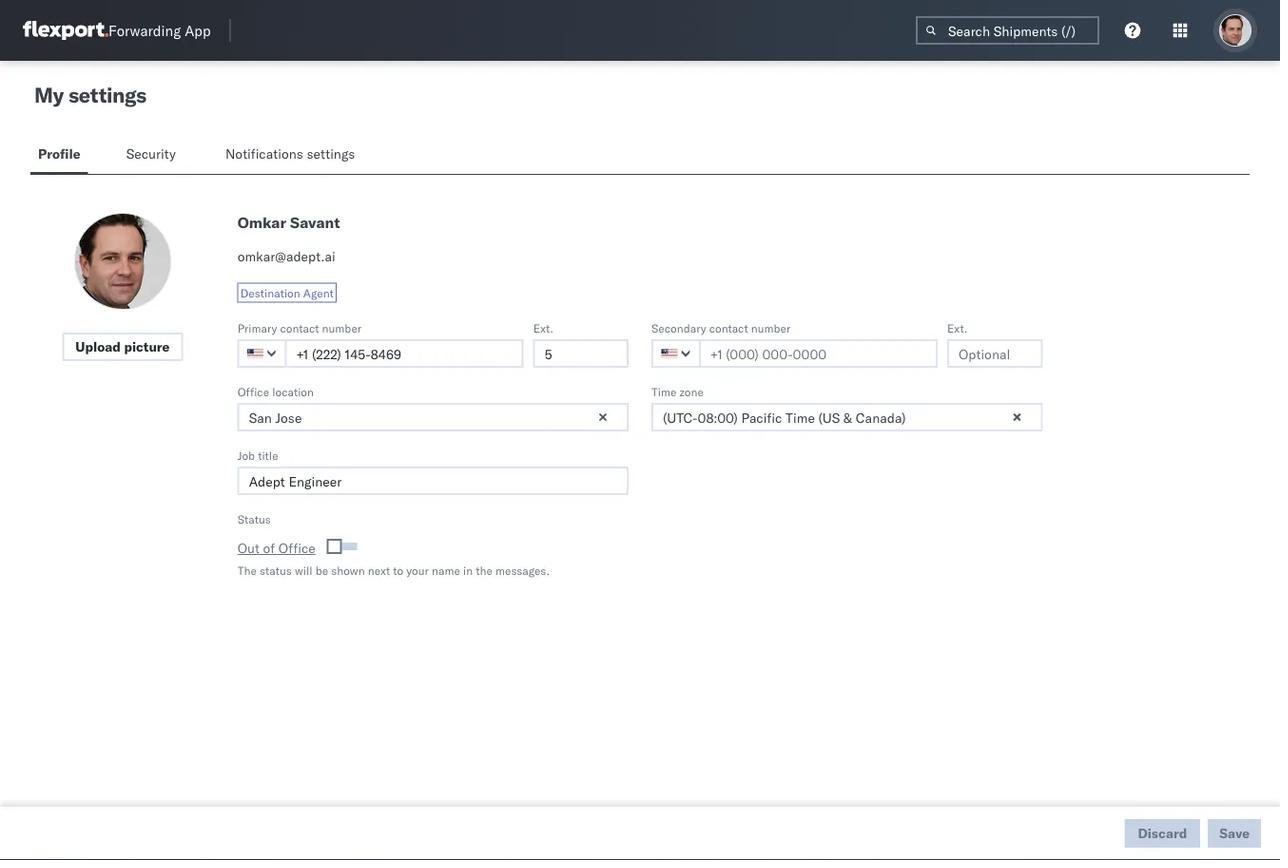 Task type: describe. For each thing, give the bounding box(es) containing it.
status
[[237, 512, 271, 526]]

United States text field
[[237, 340, 287, 368]]

time
[[652, 385, 677, 399]]

title
[[258, 448, 278, 463]]

+1 (000) 000-0000 telephone field
[[699, 340, 938, 368]]

will
[[295, 564, 312, 578]]

be
[[315, 564, 328, 578]]

out of office
[[237, 540, 316, 557]]

security
[[126, 146, 176, 162]]

omkar
[[237, 213, 286, 232]]

messages.
[[496, 564, 550, 578]]

optional telephone field for secondary contact number
[[947, 340, 1043, 368]]

zone
[[680, 385, 704, 399]]

(UTC-08:00) Pacific Time (US & Canada) text field
[[652, 403, 1043, 432]]

job
[[237, 448, 255, 463]]

Job title text field
[[237, 467, 629, 496]]

secondary
[[652, 321, 706, 335]]

upload picture button
[[62, 333, 183, 361]]

ext. for secondary contact number
[[947, 321, 968, 335]]

destination
[[240, 286, 300, 300]]

location
[[272, 385, 314, 399]]

optional telephone field for primary contact number
[[533, 340, 629, 368]]

notifications
[[225, 146, 303, 162]]

forwarding app link
[[23, 21, 211, 40]]

security button
[[119, 137, 187, 174]]

profile button
[[30, 137, 88, 174]]

contact for primary
[[280, 321, 319, 335]]

of
[[263, 540, 275, 557]]

name
[[432, 564, 460, 578]]

ext. for primary contact number
[[533, 321, 554, 335]]

United States text field
[[652, 340, 701, 368]]

primary
[[237, 321, 277, 335]]

my settings
[[34, 82, 146, 108]]

time zone
[[652, 385, 704, 399]]

savant
[[290, 213, 340, 232]]

settings for my settings
[[68, 82, 146, 108]]

flexport. image
[[23, 21, 108, 40]]

upload picture
[[75, 339, 170, 355]]

0 horizontal spatial office
[[237, 385, 269, 399]]

notifications settings button
[[218, 137, 371, 174]]

your
[[406, 564, 429, 578]]



Task type: locate. For each thing, give the bounding box(es) containing it.
office up will
[[279, 540, 316, 557]]

app
[[185, 21, 211, 39]]

secondary contact number
[[652, 321, 791, 335]]

next
[[368, 564, 390, 578]]

profile
[[38, 146, 80, 162]]

settings inside notifications settings button
[[307, 146, 355, 162]]

1 contact from the left
[[280, 321, 319, 335]]

number down agent
[[322, 321, 362, 335]]

Optional telephone field
[[533, 340, 629, 368], [947, 340, 1043, 368]]

forwarding
[[108, 21, 181, 39]]

status
[[260, 564, 292, 578]]

number
[[322, 321, 362, 335], [751, 321, 791, 335]]

forwarding app
[[108, 21, 211, 39]]

1 horizontal spatial settings
[[307, 146, 355, 162]]

upload
[[75, 339, 121, 355]]

to
[[393, 564, 403, 578]]

+1 (000) 000-0000 telephone field
[[285, 340, 524, 368]]

1 optional telephone field from the left
[[533, 340, 629, 368]]

primary contact number
[[237, 321, 362, 335]]

2 ext. from the left
[[947, 321, 968, 335]]

0 horizontal spatial settings
[[68, 82, 146, 108]]

number for primary contact number
[[322, 321, 362, 335]]

San Jose text field
[[237, 403, 629, 432]]

the status will be shown next to your name in the messages.
[[237, 564, 550, 578]]

0 vertical spatial settings
[[68, 82, 146, 108]]

omkar@adept.ai
[[237, 248, 336, 265]]

number for secondary contact number
[[751, 321, 791, 335]]

Search Shipments (/) text field
[[916, 16, 1100, 45]]

ext.
[[533, 321, 554, 335], [947, 321, 968, 335]]

1 horizontal spatial ext.
[[947, 321, 968, 335]]

settings for notifications settings
[[307, 146, 355, 162]]

1 horizontal spatial number
[[751, 321, 791, 335]]

the
[[476, 564, 493, 578]]

settings right my
[[68, 82, 146, 108]]

out
[[237, 540, 260, 557]]

the
[[237, 564, 257, 578]]

destination agent
[[240, 286, 334, 300]]

settings
[[68, 82, 146, 108], [307, 146, 355, 162]]

contact
[[280, 321, 319, 335], [709, 321, 748, 335]]

1 number from the left
[[322, 321, 362, 335]]

shown
[[331, 564, 365, 578]]

0 horizontal spatial contact
[[280, 321, 319, 335]]

0 vertical spatial office
[[237, 385, 269, 399]]

notifications settings
[[225, 146, 355, 162]]

omkar savant
[[237, 213, 340, 232]]

office down united states text field
[[237, 385, 269, 399]]

number up +1 (000) 000-0000 telephone field
[[751, 321, 791, 335]]

job title
[[237, 448, 278, 463]]

agent
[[303, 286, 334, 300]]

1 vertical spatial office
[[279, 540, 316, 557]]

settings right notifications
[[307, 146, 355, 162]]

1 ext. from the left
[[533, 321, 554, 335]]

1 horizontal spatial office
[[279, 540, 316, 557]]

2 number from the left
[[751, 321, 791, 335]]

in
[[463, 564, 473, 578]]

1 horizontal spatial contact
[[709, 321, 748, 335]]

office location
[[237, 385, 314, 399]]

office
[[237, 385, 269, 399], [279, 540, 316, 557]]

1 horizontal spatial optional telephone field
[[947, 340, 1043, 368]]

0 horizontal spatial ext.
[[533, 321, 554, 335]]

contact down destination agent
[[280, 321, 319, 335]]

2 optional telephone field from the left
[[947, 340, 1043, 368]]

my
[[34, 82, 64, 108]]

contact for secondary
[[709, 321, 748, 335]]

0 horizontal spatial number
[[322, 321, 362, 335]]

2 contact from the left
[[709, 321, 748, 335]]

picture
[[124, 339, 170, 355]]

1 vertical spatial settings
[[307, 146, 355, 162]]

0 horizontal spatial optional telephone field
[[533, 340, 629, 368]]

None checkbox
[[331, 543, 357, 551]]

contact right secondary
[[709, 321, 748, 335]]



Task type: vqa. For each thing, say whether or not it's contained in the screenshot.
primary contact number
yes



